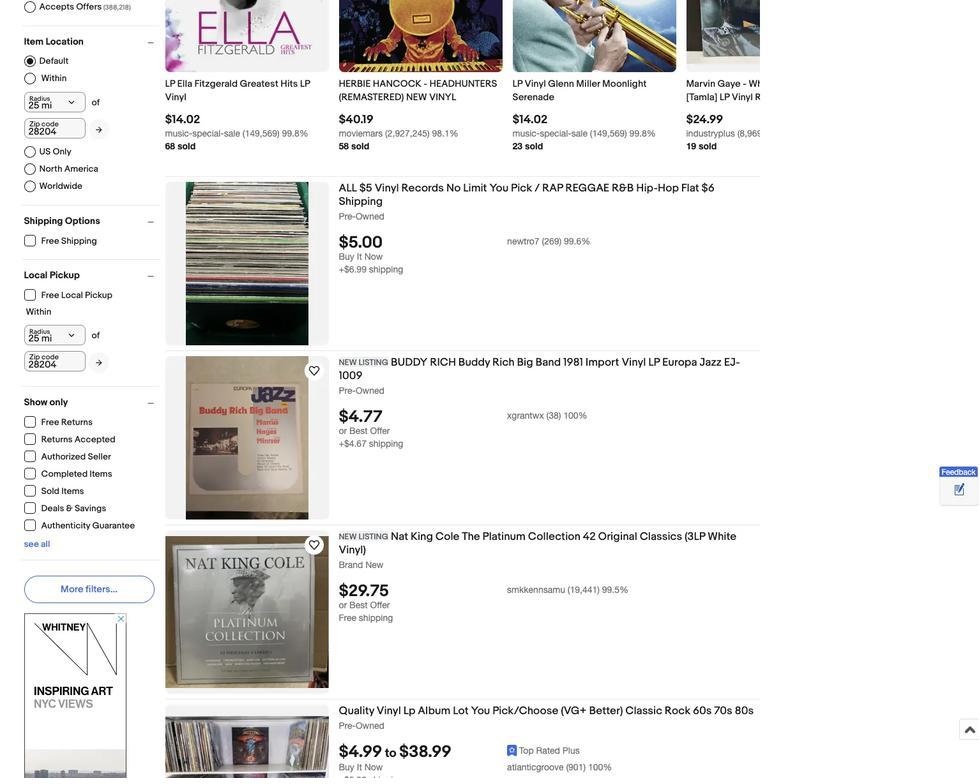 Task type: locate. For each thing, give the bounding box(es) containing it.
now left $38.99
[[365, 763, 383, 773]]

buy down quality
[[339, 763, 354, 773]]

of
[[92, 97, 100, 108], [92, 330, 100, 341]]

1 horizontal spatial special-
[[540, 128, 572, 139]]

sold down moviemars
[[351, 141, 369, 151]]

$14.02 for lp vinyl glenn miller moonlight serenade
[[513, 113, 548, 127]]

europa
[[662, 356, 697, 369]]

99.8% down 'moonlight' at the right of the page
[[630, 128, 656, 139]]

2 it from the top
[[357, 763, 362, 773]]

best inside xgrantwx (38) 100% or best offer +$4.67 shipping
[[349, 426, 368, 436]]

returns accepted link
[[24, 433, 116, 445]]

lp ella fitzgerald greatest hits lp vinyl heading
[[165, 78, 310, 103]]

authenticity
[[41, 521, 90, 531]]

(269)
[[542, 236, 562, 247]]

sale down lp ella fitzgerald greatest hits lp vinyl
[[224, 128, 240, 139]]

1 vertical spatial pickup
[[85, 290, 112, 301]]

sold inside the $40.19 moviemars (2,927,245) 98.1% 58 sold
[[351, 141, 369, 151]]

0 vertical spatial 100%
[[767, 128, 791, 139]]

show only
[[24, 396, 68, 409]]

0 horizontal spatial music-
[[165, 128, 192, 139]]

1 horizontal spatial local
[[61, 290, 83, 301]]

vinyl up 50th
[[732, 91, 753, 103]]

99.8% inside $14.02 music-special-sale (149,569) 99.8% 68 sold
[[282, 128, 308, 139]]

returns down the free returns link
[[41, 434, 73, 445]]

you right lot
[[471, 705, 490, 718]]

2 or from the top
[[339, 601, 347, 611]]

free down local pickup
[[41, 290, 59, 301]]

(vg+
[[561, 705, 587, 718]]

default link
[[24, 55, 69, 67]]

lp vinyl glenn miller moonlight serenade image
[[513, 0, 676, 72]]

1 now from the top
[[365, 252, 383, 262]]

special-
[[192, 128, 224, 139], [540, 128, 572, 139]]

lp vinyl glenn miller moonlight serenade
[[513, 78, 647, 103]]

0 horizontal spatial items
[[61, 486, 84, 497]]

or inside smkkennsamu (19,441) 99.5% or best offer free shipping
[[339, 601, 347, 611]]

1 vertical spatial new
[[339, 532, 357, 542]]

owned down quality
[[356, 721, 384, 731]]

pickup
[[50, 269, 80, 281], [85, 290, 112, 301]]

100% right (901)
[[588, 763, 612, 773]]

lp vinyl glenn miller moonlight serenade heading
[[513, 78, 647, 103]]

music-
[[165, 128, 192, 139], [513, 128, 540, 139]]

1 vertical spatial pre-
[[339, 386, 356, 396]]

1 vertical spatial it
[[357, 763, 362, 773]]

classics
[[640, 531, 682, 544]]

offer down pre-owned
[[370, 426, 390, 436]]

vinyl left lp at the bottom
[[377, 705, 401, 718]]

free for free shipping
[[41, 236, 59, 247]]

1009
[[339, 370, 363, 383]]

1 vertical spatial 100%
[[564, 411, 587, 421]]

shipping down $29.75
[[359, 613, 393, 624]]

3 sold from the left
[[525, 141, 543, 151]]

all $5 vinyl records no limit you pick / rap reggae r&b hip-hop flat $6 shipping heading
[[339, 182, 715, 208]]

pre- down all
[[339, 211, 356, 222]]

lp inside buddy rich buddy rich big band 1981 import vinyl lp europa jazz ej- 1009
[[649, 356, 660, 369]]

new up vinyl)
[[339, 532, 357, 542]]

(remastered)
[[339, 91, 404, 103]]

shipping right +$4.67
[[369, 439, 403, 449]]

lp ella fitzgerald greatest hits lp vinyl
[[165, 78, 310, 103]]

big
[[517, 356, 533, 369]]

offer inside smkkennsamu (19,441) 99.5% or best offer free shipping
[[370, 601, 390, 611]]

0 vertical spatial new listing
[[339, 358, 388, 368]]

2 (149,569) from the left
[[590, 128, 627, 139]]

new listing up vinyl)
[[339, 532, 388, 542]]

$4.99
[[339, 743, 382, 763]]

buddy
[[459, 356, 490, 369]]

0 vertical spatial it
[[357, 252, 362, 262]]

$14.02 music-special-sale (149,569) 99.8% 68 sold
[[165, 113, 308, 151]]

listing inside buddy rich buddy rich big band 1981 import vinyl lp europa jazz ej- 1009 heading
[[359, 358, 388, 368]]

music- up "68"
[[165, 128, 192, 139]]

1 vertical spatial new listing
[[339, 532, 388, 542]]

2 of from the top
[[92, 330, 100, 341]]

shipping inside smkkennsamu (19,441) 99.5% or best offer free shipping
[[359, 613, 393, 624]]

local pickup
[[24, 269, 80, 281]]

or for $29.75
[[339, 601, 347, 611]]

see all button
[[24, 539, 50, 550]]

0 vertical spatial owned
[[356, 211, 384, 222]]

see all
[[24, 539, 50, 550]]

1 $14.02 from the left
[[165, 113, 200, 127]]

2 special- from the left
[[540, 128, 572, 139]]

shipping for $29.75
[[359, 613, 393, 624]]

items for completed items
[[90, 469, 112, 480]]

1 vertical spatial shipping
[[369, 439, 403, 449]]

2 offer from the top
[[370, 601, 390, 611]]

99.8% down hits
[[282, 128, 308, 139]]

buy up +$6.99
[[339, 252, 354, 262]]

best up +$4.67
[[349, 426, 368, 436]]

shipping options button
[[24, 215, 159, 227]]

shipping down options
[[61, 236, 97, 247]]

more filters...
[[61, 584, 117, 596]]

now
[[365, 252, 383, 262], [365, 763, 383, 773]]

1 vertical spatial shipping
[[24, 215, 63, 227]]

60s
[[693, 705, 712, 718]]

worldwide link
[[24, 180, 82, 192]]

0 vertical spatial of
[[92, 97, 100, 108]]

special- down serenade
[[540, 128, 572, 139]]

0 horizontal spatial sale
[[224, 128, 240, 139]]

- for what's
[[743, 78, 747, 90]]

special- inside the $14.02 music-special-sale (149,569) 99.8% 23 sold
[[540, 128, 572, 139]]

within down free local pickup link
[[26, 306, 51, 317]]

listing inside nat king cole the platinum collection 42 original classics (3lp white vinyl) heading
[[359, 532, 388, 542]]

what's
[[749, 78, 778, 90]]

$14.02 down serenade
[[513, 113, 548, 127]]

2 sale from the left
[[572, 128, 588, 139]]

quality vinyl lp album lot you pick/choose (vg+ better) classic rock 60s 70s 80s link
[[339, 705, 760, 721]]

album down going
[[790, 91, 818, 103]]

1 vertical spatial now
[[365, 763, 383, 773]]

- right gaye
[[743, 78, 747, 90]]

$14.02 inside $14.02 music-special-sale (149,569) 99.8% 68 sold
[[165, 113, 200, 127]]

1 horizontal spatial (149,569)
[[590, 128, 627, 139]]

buddy rich buddy rich big band 1981 import vinyl lp europa jazz ej- 1009
[[339, 356, 740, 383]]

of up apply within filter icon
[[92, 97, 100, 108]]

of up apply within filter image
[[92, 330, 100, 341]]

shipping for $5.00
[[369, 265, 403, 275]]

4 sold from the left
[[699, 141, 717, 151]]

1 new listing from the top
[[339, 358, 388, 368]]

nat king cole the platinum collection 42 original classics (3lp white vinyl) image
[[165, 536, 329, 689]]

marvin
[[686, 78, 716, 90]]

0 horizontal spatial special-
[[192, 128, 224, 139]]

1 vertical spatial listing
[[359, 532, 388, 542]]

music- inside $14.02 music-special-sale (149,569) 99.8% 68 sold
[[165, 128, 192, 139]]

new for $29.75
[[339, 532, 357, 542]]

lp left europa
[[649, 356, 660, 369]]

1 best from the top
[[349, 426, 368, 436]]

feedback
[[942, 468, 976, 477]]

1 vertical spatial you
[[471, 705, 490, 718]]

items up deals & savings
[[61, 486, 84, 497]]

music- inside the $14.02 music-special-sale (149,569) 99.8% 23 sold
[[513, 128, 540, 139]]

special- for glenn
[[540, 128, 572, 139]]

vinyl right $5
[[375, 182, 399, 195]]

$14.02 up "68"
[[165, 113, 200, 127]]

lp inside lp vinyl glenn miller moonlight serenade
[[513, 78, 523, 90]]

you left pick
[[490, 182, 509, 195]]

now up +$6.99
[[365, 252, 383, 262]]

filters...
[[86, 584, 117, 596]]

- up the "new"
[[424, 78, 427, 90]]

best for $29.75
[[349, 601, 368, 611]]

marvin gaye - what's going on [tamla] lp vinyl record album [sealed] 50th image
[[686, 0, 850, 64]]

0 horizontal spatial (149,569)
[[243, 128, 280, 139]]

owned up $5.00
[[356, 211, 384, 222]]

0 vertical spatial album
[[790, 91, 818, 103]]

0 horizontal spatial $14.02
[[165, 113, 200, 127]]

1 vertical spatial of
[[92, 330, 100, 341]]

local down local pickup dropdown button
[[61, 290, 83, 301]]

2 best from the top
[[349, 601, 368, 611]]

show
[[24, 396, 47, 409]]

1 horizontal spatial -
[[743, 78, 747, 90]]

authenticity guarantee link
[[24, 520, 136, 531]]

xgrantwx
[[507, 411, 544, 421]]

1 vertical spatial owned
[[356, 386, 384, 396]]

1 listing from the top
[[359, 358, 388, 368]]

atlanticgroove
[[507, 763, 564, 773]]

deals
[[41, 503, 64, 514]]

0 horizontal spatial 100%
[[564, 411, 587, 421]]

1 special- from the left
[[192, 128, 224, 139]]

1 sold from the left
[[178, 141, 196, 151]]

$14.02 inside the $14.02 music-special-sale (149,569) 99.8% 23 sold
[[513, 113, 548, 127]]

1 horizontal spatial sale
[[572, 128, 588, 139]]

white
[[708, 531, 737, 544]]

authenticity guarantee
[[41, 521, 135, 531]]

listing up vinyl)
[[359, 532, 388, 542]]

sold right 23
[[525, 141, 543, 151]]

shipping for $4.77
[[369, 439, 403, 449]]

23
[[513, 141, 523, 151]]

(149,569) inside the $14.02 music-special-sale (149,569) 99.8% 23 sold
[[590, 128, 627, 139]]

2 vertical spatial owned
[[356, 721, 384, 731]]

0 vertical spatial pickup
[[50, 269, 80, 281]]

smkkennsamu
[[507, 585, 565, 595]]

listing for $4.77
[[359, 358, 388, 368]]

1 sale from the left
[[224, 128, 240, 139]]

see
[[24, 539, 39, 550]]

0 vertical spatial you
[[490, 182, 509, 195]]

item location
[[24, 35, 84, 48]]

2 99.8% from the left
[[630, 128, 656, 139]]

pickup up free local pickup link
[[50, 269, 80, 281]]

apply within filter image
[[96, 359, 102, 367]]

0 vertical spatial within
[[41, 73, 67, 84]]

apply within filter image
[[96, 126, 102, 134]]

1 horizontal spatial pickup
[[85, 290, 112, 301]]

free inside free local pickup link
[[41, 290, 59, 301]]

1 horizontal spatial 99.8%
[[630, 128, 656, 139]]

album inside marvin gaye - what's going on [tamla] lp vinyl record album [sealed] 50th $24.99 industryplus (8,969) 100% 19 sold
[[790, 91, 818, 103]]

1 vertical spatial items
[[61, 486, 84, 497]]

buy
[[339, 252, 354, 262], [339, 763, 354, 773]]

atlanticgroove (901) 100%
[[507, 763, 612, 773]]

0 vertical spatial shipping
[[369, 265, 403, 275]]

2 horizontal spatial 100%
[[767, 128, 791, 139]]

nat
[[391, 531, 408, 544]]

only
[[53, 146, 71, 157]]

owned down the 1009
[[356, 386, 384, 396]]

0 horizontal spatial -
[[424, 78, 427, 90]]

1 vertical spatial best
[[349, 601, 368, 611]]

70s
[[714, 705, 733, 718]]

owned
[[356, 211, 384, 222], [356, 386, 384, 396], [356, 721, 384, 731]]

(2,927,245)
[[385, 128, 430, 139]]

or for $4.77
[[339, 426, 347, 436]]

owned inside the all $5 vinyl records no limit you pick / rap reggae r&b hip-hop flat $6 shipping pre-owned
[[356, 211, 384, 222]]

ella
[[177, 78, 192, 90]]

100% for xgrantwx (38) 100% or best offer +$4.67 shipping
[[564, 411, 587, 421]]

0 vertical spatial buy
[[339, 252, 354, 262]]

99.8% inside the $14.02 music-special-sale (149,569) 99.8% 23 sold
[[630, 128, 656, 139]]

quality vinyl lp album lot you pick/choose (vg+ better) classic rock 60s 70s 80s pre-owned
[[339, 705, 754, 731]]

100% inside xgrantwx (38) 100% or best offer +$4.67 shipping
[[564, 411, 587, 421]]

1 buy from the top
[[339, 252, 354, 262]]

vinyl down ella
[[165, 91, 186, 103]]

1 vertical spatial buy
[[339, 763, 354, 773]]

it
[[357, 252, 362, 262], [357, 763, 362, 773]]

$14.02 for lp ella fitzgerald greatest hits lp vinyl
[[165, 113, 200, 127]]

nat king cole the platinum collection 42 original classics (3lp white vinyl)
[[339, 531, 737, 557]]

sale for glenn
[[572, 128, 588, 139]]

new inside nat king cole the platinum collection 42 original classics (3lp white vinyl) heading
[[339, 532, 357, 542]]

- inside herbie hancock - headhunters (remastered) new vinyl
[[424, 78, 427, 90]]

1 - from the left
[[424, 78, 427, 90]]

pickup down local pickup dropdown button
[[85, 290, 112, 301]]

free down shipping options
[[41, 236, 59, 247]]

best inside smkkennsamu (19,441) 99.5% or best offer free shipping
[[349, 601, 368, 611]]

lp ella fitzgerald greatest hits lp vinyl link
[[165, 77, 329, 104]]

0 vertical spatial best
[[349, 426, 368, 436]]

1 of from the top
[[92, 97, 100, 108]]

lp inside marvin gaye - what's going on [tamla] lp vinyl record album [sealed] 50th $24.99 industryplus (8,969) 100% 19 sold
[[720, 91, 730, 103]]

1 vertical spatial within
[[26, 306, 51, 317]]

local up free local pickup link
[[24, 269, 48, 281]]

1 pre- from the top
[[339, 211, 356, 222]]

hop
[[658, 182, 679, 195]]

more filters... button
[[24, 576, 154, 603]]

offer for $29.75
[[370, 601, 390, 611]]

returns up returns accepted
[[61, 417, 93, 428]]

shipping down $5
[[339, 195, 383, 208]]

us only link
[[24, 146, 71, 157]]

new for $4.77
[[339, 358, 357, 368]]

sold down industryplus
[[699, 141, 717, 151]]

vinyl
[[525, 78, 546, 90], [165, 91, 186, 103], [732, 91, 753, 103], [375, 182, 399, 195], [622, 356, 646, 369], [377, 705, 401, 718]]

2 vertical spatial shipping
[[359, 613, 393, 624]]

1 or from the top
[[339, 426, 347, 436]]

/
[[535, 182, 540, 195]]

of for pickup
[[92, 330, 100, 341]]

it down quality
[[357, 763, 362, 773]]

0 vertical spatial new
[[339, 358, 357, 368]]

best for $4.77
[[349, 426, 368, 436]]

0 vertical spatial now
[[365, 252, 383, 262]]

now inside newtro7 (269) 99.6% buy it now +$6.99 shipping
[[365, 252, 383, 262]]

2 $14.02 from the left
[[513, 113, 548, 127]]

vinyl inside buddy rich buddy rich big band 1981 import vinyl lp europa jazz ej- 1009
[[622, 356, 646, 369]]

pick/choose
[[493, 705, 559, 718]]

pre- down quality
[[339, 721, 356, 731]]

(149,569) down lp ella fitzgerald greatest hits lp vinyl link on the top left of page
[[243, 128, 280, 139]]

sale inside $14.02 music-special-sale (149,569) 99.8% 68 sold
[[224, 128, 240, 139]]

2 listing from the top
[[359, 532, 388, 542]]

0 vertical spatial local
[[24, 269, 48, 281]]

19
[[686, 141, 696, 151]]

herbie hancock - headhunters (remastered) new vinyl
[[339, 78, 497, 103]]

lp up serenade
[[513, 78, 523, 90]]

offer down brand new
[[370, 601, 390, 611]]

0 vertical spatial shipping
[[339, 195, 383, 208]]

or up +$4.67
[[339, 426, 347, 436]]

 (388,218) Items text field
[[102, 3, 131, 11]]

marvin gaye - what's going on [tamla] lp vinyl record album [sealed] 50th $24.99 industryplus (8,969) 100% 19 sold
[[686, 78, 822, 151]]

0 horizontal spatial album
[[418, 705, 451, 718]]

0 vertical spatial listing
[[359, 358, 388, 368]]

items down seller
[[90, 469, 112, 480]]

100% right (38)
[[564, 411, 587, 421]]

album right lp at the bottom
[[418, 705, 451, 718]]

sale inside the $14.02 music-special-sale (149,569) 99.8% 23 sold
[[572, 128, 588, 139]]

lp left ella
[[165, 78, 175, 90]]

going
[[780, 78, 807, 90]]

None text field
[[24, 118, 85, 138], [24, 351, 85, 371], [24, 118, 85, 138], [24, 351, 85, 371]]

2 music- from the left
[[513, 128, 540, 139]]

platinum
[[483, 531, 526, 544]]

music- up 23
[[513, 128, 540, 139]]

0 vertical spatial offer
[[370, 426, 390, 436]]

pre- inside quality vinyl lp album lot you pick/choose (vg+ better) classic rock 60s 70s 80s pre-owned
[[339, 721, 356, 731]]

it up +$6.99
[[357, 252, 362, 262]]

new inside buddy rich buddy rich big band 1981 import vinyl lp europa jazz ej- 1009 heading
[[339, 358, 357, 368]]

3 pre- from the top
[[339, 721, 356, 731]]

- inside marvin gaye - what's going on [tamla] lp vinyl record album [sealed] 50th $24.99 industryplus (8,969) 100% 19 sold
[[743, 78, 747, 90]]

sold right "68"
[[178, 141, 196, 151]]

1 it from the top
[[357, 252, 362, 262]]

[tamla]
[[686, 91, 718, 103]]

new listing inside nat king cole the platinum collection 42 original classics (3lp white vinyl) heading
[[339, 532, 388, 542]]

collection
[[528, 531, 581, 544]]

1 horizontal spatial music-
[[513, 128, 540, 139]]

1 music- from the left
[[165, 128, 192, 139]]

1 (149,569) from the left
[[243, 128, 280, 139]]

vinyl right import
[[622, 356, 646, 369]]

shipping up the free shipping link
[[24, 215, 63, 227]]

2 vertical spatial pre-
[[339, 721, 356, 731]]

0 vertical spatial or
[[339, 426, 347, 436]]

2 - from the left
[[743, 78, 747, 90]]

2 sold from the left
[[351, 141, 369, 151]]

0 vertical spatial pre-
[[339, 211, 356, 222]]

1 owned from the top
[[356, 211, 384, 222]]

2 new listing from the top
[[339, 532, 388, 542]]

advertisement region
[[24, 614, 126, 779]]

(19,441)
[[568, 585, 600, 595]]

1 offer from the top
[[370, 426, 390, 436]]

quality vinyl lp album lot you pick/choose (vg+ better) classic rock 60s 70s 80s image
[[165, 717, 329, 779]]

1 horizontal spatial items
[[90, 469, 112, 480]]

special- for fitzgerald
[[192, 128, 224, 139]]

free for free local pickup
[[41, 290, 59, 301]]

shipping inside newtro7 (269) 99.6% buy it now +$6.99 shipping
[[369, 265, 403, 275]]

1 horizontal spatial album
[[790, 91, 818, 103]]

within down default
[[41, 73, 67, 84]]

special- inside $14.02 music-special-sale (149,569) 99.8% 68 sold
[[192, 128, 224, 139]]

1 vertical spatial or
[[339, 601, 347, 611]]

best down brand new
[[349, 601, 368, 611]]

1 horizontal spatial 100%
[[588, 763, 612, 773]]

pre- down the 1009
[[339, 386, 356, 396]]

vinyl
[[429, 91, 456, 103]]

0 horizontal spatial pickup
[[50, 269, 80, 281]]

(149,569) inside $14.02 music-special-sale (149,569) 99.8% 68 sold
[[243, 128, 280, 139]]

offer inside xgrantwx (38) 100% or best offer +$4.67 shipping
[[370, 426, 390, 436]]

new up the 1009
[[339, 358, 357, 368]]

new listing inside buddy rich buddy rich big band 1981 import vinyl lp europa jazz ej- 1009 heading
[[339, 358, 388, 368]]

free local pickup link
[[24, 289, 113, 301]]

(149,569) down lp vinyl glenn miller moonlight serenade link
[[590, 128, 627, 139]]

or inside xgrantwx (38) 100% or best offer +$4.67 shipping
[[339, 426, 347, 436]]

1 99.8% from the left
[[282, 128, 308, 139]]

[sealed]
[[686, 105, 723, 117]]

shipping inside xgrantwx (38) 100% or best offer +$4.67 shipping
[[369, 439, 403, 449]]

pre-
[[339, 211, 356, 222], [339, 386, 356, 396], [339, 721, 356, 731]]

lp right hits
[[300, 78, 310, 90]]

0 vertical spatial items
[[90, 469, 112, 480]]

or down brand
[[339, 601, 347, 611]]

1 vertical spatial offer
[[370, 601, 390, 611]]

2 vertical spatial 100%
[[588, 763, 612, 773]]

buddy rich buddy rich big band 1981 import vinyl lp europa jazz ej-1009 image
[[186, 356, 308, 520]]

free for free returns
[[41, 417, 59, 428]]

new right brand
[[366, 560, 384, 570]]

listing up the 1009
[[359, 358, 388, 368]]

0 horizontal spatial 99.8%
[[282, 128, 308, 139]]

vinyl up serenade
[[525, 78, 546, 90]]

2 vertical spatial shipping
[[61, 236, 97, 247]]

100% right the (8,969)
[[767, 128, 791, 139]]

new
[[406, 91, 427, 103]]

vinyl inside lp vinyl glenn miller moonlight serenade
[[525, 78, 546, 90]]

special- down fitzgerald
[[192, 128, 224, 139]]

free down show only
[[41, 417, 59, 428]]

1 horizontal spatial $14.02
[[513, 113, 548, 127]]

new listing up the 1009
[[339, 358, 388, 368]]

free down $29.75
[[339, 613, 356, 624]]

$40.19 moviemars (2,927,245) 98.1% 58 sold
[[339, 113, 459, 151]]

sold inside marvin gaye - what's going on [tamla] lp vinyl record album [sealed] 50th $24.99 industryplus (8,969) 100% 19 sold
[[699, 141, 717, 151]]

1 vertical spatial album
[[418, 705, 451, 718]]

sale down "lp vinyl glenn miller moonlight serenade" heading
[[572, 128, 588, 139]]

new listing for $4.77
[[339, 358, 388, 368]]

$40.19
[[339, 113, 374, 127]]

3 owned from the top
[[356, 721, 384, 731]]

lp down gaye
[[720, 91, 730, 103]]

top rated plus
[[519, 746, 580, 756]]

hancock
[[373, 78, 422, 90]]

shipping right +$6.99
[[369, 265, 403, 275]]



Task type: vqa. For each thing, say whether or not it's contained in the screenshot.
Now
yes



Task type: describe. For each thing, give the bounding box(es) containing it.
1 vertical spatial returns
[[41, 434, 73, 445]]

(3lp
[[685, 531, 705, 544]]

accepts
[[39, 1, 74, 12]]

99.8% for lp vinyl glenn miller moonlight serenade
[[630, 128, 656, 139]]

moonlight
[[602, 78, 647, 90]]

rated
[[536, 746, 560, 756]]

watch buddy rich buddy rich big band 1981 import vinyl lp europa jazz ej-1009 image
[[306, 363, 322, 379]]

band
[[536, 356, 561, 369]]

it inside newtro7 (269) 99.6% buy it now +$6.99 shipping
[[357, 252, 362, 262]]

seller
[[88, 452, 111, 462]]

album inside quality vinyl lp album lot you pick/choose (vg+ better) classic rock 60s 70s 80s pre-owned
[[418, 705, 451, 718]]

(149,569) for greatest
[[243, 128, 280, 139]]

savings
[[75, 503, 106, 514]]

+$6.99
[[339, 265, 367, 275]]

the
[[462, 531, 480, 544]]

99.5%
[[602, 585, 629, 595]]

2 owned from the top
[[356, 386, 384, 396]]

buy inside newtro7 (269) 99.6% buy it now +$6.99 shipping
[[339, 252, 354, 262]]

99.6%
[[564, 236, 590, 247]]

free returns link
[[24, 416, 93, 428]]

records
[[401, 182, 444, 195]]

98.1%
[[432, 128, 459, 139]]

buddy rich buddy rich big band 1981 import vinyl lp europa jazz ej- 1009 heading
[[339, 356, 740, 383]]

vinyl inside the all $5 vinyl records no limit you pick / rap reggae r&b hip-hop flat $6 shipping pre-owned
[[375, 182, 399, 195]]

cole
[[436, 531, 460, 544]]

rich
[[493, 356, 515, 369]]

classic
[[626, 705, 662, 718]]

lp ella fitzgerald greatest hits lp vinyl image
[[165, 0, 329, 72]]

offer for $4.77
[[370, 426, 390, 436]]

$4.77
[[339, 408, 382, 427]]

marvin gaye - what's going on [tamla] lp vinyl record album [sealed] 50th link
[[686, 77, 850, 117]]

us only
[[39, 146, 71, 157]]

100% inside marvin gaye - what's going on [tamla] lp vinyl record album [sealed] 50th $24.99 industryplus (8,969) 100% 19 sold
[[767, 128, 791, 139]]

nat king cole the platinum collection 42 original classics (3lp white vinyl) heading
[[339, 531, 737, 557]]

sold items
[[41, 486, 84, 497]]

free shipping
[[41, 236, 97, 247]]

rock
[[665, 705, 691, 718]]

america
[[64, 163, 98, 174]]

of for location
[[92, 97, 100, 108]]

(149,569) for miller
[[590, 128, 627, 139]]

authorized seller link
[[24, 451, 112, 462]]

vinyl inside quality vinyl lp album lot you pick/choose (vg+ better) classic rock 60s 70s 80s pre-owned
[[377, 705, 401, 718]]

vinyl inside lp ella fitzgerald greatest hits lp vinyl
[[165, 91, 186, 103]]

miller
[[576, 78, 600, 90]]

free local pickup
[[41, 290, 112, 301]]

1 vertical spatial local
[[61, 290, 83, 301]]

(38)
[[547, 411, 561, 421]]

99.8% for lp ella fitzgerald greatest hits lp vinyl
[[282, 128, 308, 139]]

herbie hancock - headhunters (remastered) new vinyl image
[[339, 0, 502, 72]]

$14.02 music-special-sale (149,569) 99.8% 23 sold
[[513, 113, 656, 151]]

item location button
[[24, 35, 159, 48]]

owned inside quality vinyl lp album lot you pick/choose (vg+ better) classic rock 60s 70s 80s pre-owned
[[356, 721, 384, 731]]

smkkennsamu (19,441) 99.5% or best offer free shipping
[[339, 585, 629, 624]]

vinyl inside marvin gaye - what's going on [tamla] lp vinyl record album [sealed] 50th $24.99 industryplus (8,969) 100% 19 sold
[[732, 91, 753, 103]]

better)
[[589, 705, 623, 718]]

sale for fitzgerald
[[224, 128, 240, 139]]

quality vinyl lp album lot you pick/choose (vg+ better) classic rock 60s 70s 80s heading
[[339, 705, 754, 718]]

to
[[385, 747, 396, 762]]

offers
[[76, 1, 102, 12]]

show only button
[[24, 396, 159, 409]]

- for headhunters
[[424, 78, 427, 90]]

sold inside the $14.02 music-special-sale (149,569) 99.8% 23 sold
[[525, 141, 543, 151]]

you inside the all $5 vinyl records no limit you pick / rap reggae r&b hip-hop flat $6 shipping pre-owned
[[490, 182, 509, 195]]

import
[[586, 356, 619, 369]]

listing for $29.75
[[359, 532, 388, 542]]

new listing for $29.75
[[339, 532, 388, 542]]

all $5 vinyl records no limit you pick / rap reggae r&b hip-hop flat $6 shipping pre-owned
[[339, 182, 715, 222]]

headhunters
[[430, 78, 497, 90]]

reggae
[[566, 182, 610, 195]]

shipping inside the all $5 vinyl records no limit you pick / rap reggae r&b hip-hop flat $6 shipping pre-owned
[[339, 195, 383, 208]]

rich
[[430, 356, 456, 369]]

2 vertical spatial new
[[366, 560, 384, 570]]

item
[[24, 35, 43, 48]]

all $5 vinyl records no limit you pick / rap reggae r&b hip-hop flat $6 shipping image
[[186, 182, 308, 346]]

completed
[[41, 469, 88, 480]]

items for sold items
[[61, 486, 84, 497]]

42
[[583, 531, 596, 544]]

100% for atlanticgroove (901) 100%
[[588, 763, 612, 773]]

marvin gaye - what's going on [tamla] lp vinyl record album [sealed] 50th heading
[[686, 78, 825, 117]]

location
[[46, 35, 84, 48]]

options
[[65, 215, 100, 227]]

free inside smkkennsamu (19,441) 99.5% or best offer free shipping
[[339, 613, 356, 624]]

newtro7
[[507, 236, 540, 247]]

you inside quality vinyl lp album lot you pick/choose (vg+ better) classic rock 60s 70s 80s pre-owned
[[471, 705, 490, 718]]

2 pre- from the top
[[339, 386, 356, 396]]

deals & savings link
[[24, 502, 107, 514]]

plus
[[563, 746, 580, 756]]

herbie hancock - headhunters (remastered) new vinyl link
[[339, 77, 502, 104]]

sold items link
[[24, 485, 85, 497]]

2 buy from the top
[[339, 763, 354, 773]]

gaye
[[718, 78, 741, 90]]

all
[[339, 182, 357, 195]]

top
[[519, 746, 534, 756]]

ej-
[[724, 356, 740, 369]]

no
[[446, 182, 461, 195]]

0 vertical spatial returns
[[61, 417, 93, 428]]

2 now from the top
[[365, 763, 383, 773]]

pre- inside the all $5 vinyl records no limit you pick / rap reggae r&b hip-hop flat $6 shipping pre-owned
[[339, 211, 356, 222]]

brand
[[339, 560, 363, 570]]

$29.75
[[339, 582, 389, 602]]

glenn
[[548, 78, 574, 90]]

lp vinyl glenn miller moonlight serenade link
[[513, 77, 676, 104]]

68
[[165, 141, 175, 151]]

serenade
[[513, 91, 555, 103]]

brand new
[[339, 560, 384, 570]]

deals & savings
[[41, 503, 106, 514]]

music- for lp vinyl glenn miller moonlight serenade
[[513, 128, 540, 139]]

buy it now
[[339, 763, 383, 773]]

completed items
[[41, 469, 112, 480]]

watch nat king cole the platinum collection 42 original classics (3lp white vinyl) image
[[306, 538, 322, 553]]

moviemars
[[339, 128, 383, 139]]

sold inside $14.02 music-special-sale (149,569) 99.8% 68 sold
[[178, 141, 196, 151]]

herbie hancock - headhunters (remastered) new vinyl heading
[[339, 78, 497, 103]]

lp
[[404, 705, 416, 718]]

0 horizontal spatial local
[[24, 269, 48, 281]]

xgrantwx (38) 100% or best offer +$4.67 shipping
[[339, 411, 587, 449]]

lot
[[453, 705, 469, 718]]

free returns
[[41, 417, 93, 428]]

top rated plus image
[[507, 745, 517, 757]]

jazz
[[700, 356, 722, 369]]

music- for lp ella fitzgerald greatest hits lp vinyl
[[165, 128, 192, 139]]

r&b
[[612, 182, 634, 195]]

accepted
[[75, 434, 116, 445]]

shipping options
[[24, 215, 100, 227]]



